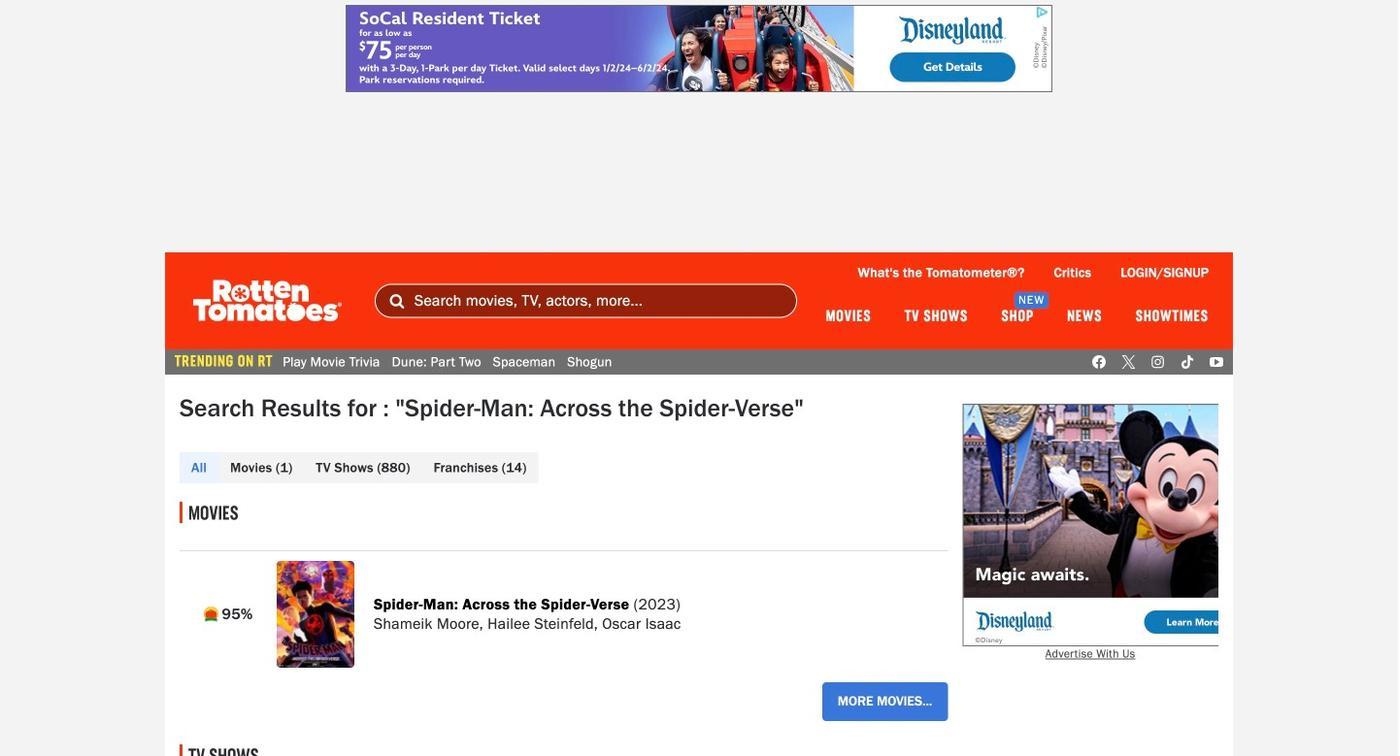 Task type: describe. For each thing, give the bounding box(es) containing it.
navigation bar element
[[165, 253, 1234, 350]]



